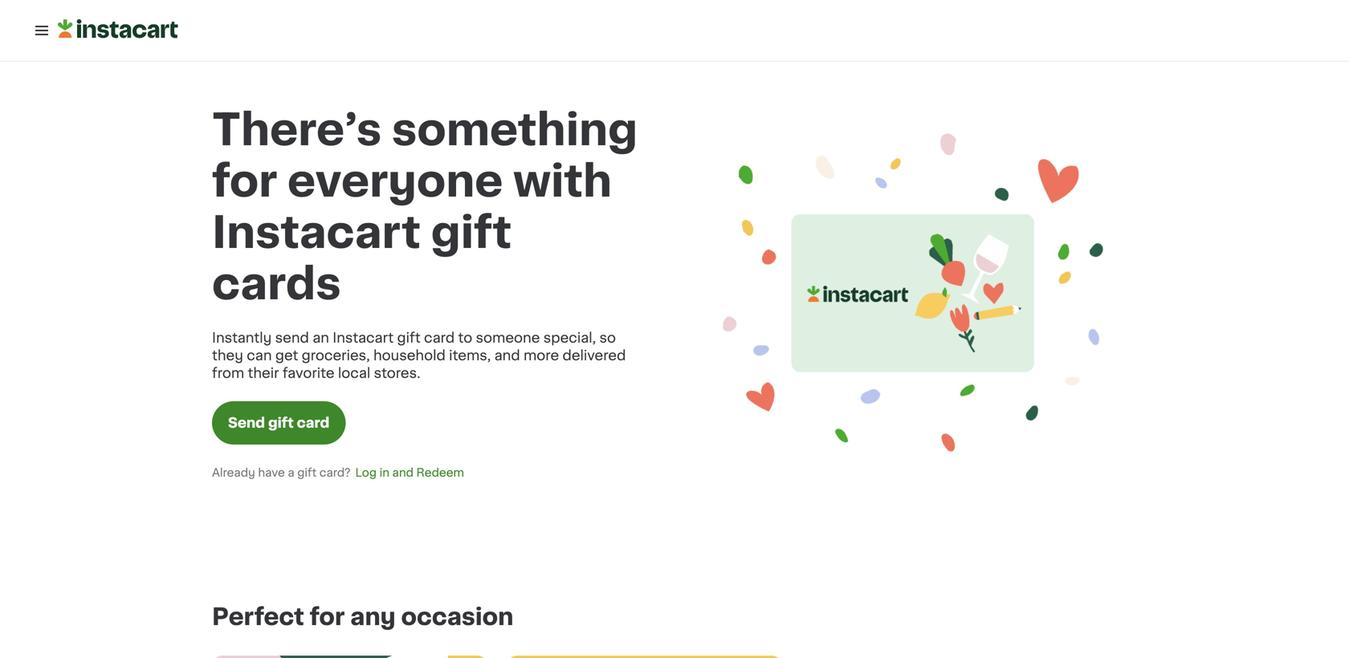 Task type: locate. For each thing, give the bounding box(es) containing it.
and
[[495, 349, 520, 363], [393, 468, 414, 479]]

stores.
[[374, 367, 421, 380]]

there's
[[212, 109, 382, 151]]

and inside instantly send an instacart gift card to someone special, so they can get groceries, household items, and more delivered from their favorite local stores.
[[495, 349, 520, 363]]

special,
[[544, 331, 596, 345]]

instantly send an instacart gift card to someone special, so they can get groceries, household items, and more delivered from their favorite local stores.
[[212, 331, 626, 380]]

have
[[258, 468, 285, 479]]

card inside instantly send an instacart gift card to someone special, so they can get groceries, household items, and more delivered from their favorite local stores.
[[424, 331, 455, 345]]

for down the there's
[[212, 160, 278, 203]]

1 horizontal spatial card
[[424, 331, 455, 345]]

log
[[356, 468, 377, 479]]

already have a gift card? log in and redeem
[[212, 468, 464, 479]]

instacart
[[212, 212, 421, 254], [333, 331, 394, 345]]

1 horizontal spatial for
[[310, 606, 345, 629]]

card
[[424, 331, 455, 345], [297, 417, 330, 430]]

card down favorite in the left of the page
[[297, 417, 330, 430]]

someone
[[476, 331, 540, 345]]

gift inside button
[[268, 417, 294, 430]]

0 horizontal spatial card
[[297, 417, 330, 430]]

household
[[374, 349, 446, 363]]

already
[[212, 468, 255, 479]]

and right in
[[393, 468, 414, 479]]

1 horizontal spatial and
[[495, 349, 520, 363]]

instacart up groceries,
[[333, 331, 394, 345]]

1 vertical spatial card
[[297, 417, 330, 430]]

0 vertical spatial and
[[495, 349, 520, 363]]

gift
[[431, 212, 512, 254], [397, 331, 421, 345], [268, 417, 294, 430], [297, 468, 317, 479]]

1 vertical spatial instacart
[[333, 331, 394, 345]]

1 vertical spatial for
[[310, 606, 345, 629]]

cards
[[212, 263, 341, 306]]

0 horizontal spatial and
[[393, 468, 414, 479]]

something
[[392, 109, 638, 151]]

instacart gift card image
[[701, 88, 1138, 499]]

0 horizontal spatial for
[[212, 160, 278, 203]]

get
[[275, 349, 298, 363]]

instacart up 'cards'
[[212, 212, 421, 254]]

everyone
[[288, 160, 503, 203]]

perfect
[[212, 606, 304, 629]]

can
[[247, 349, 272, 363]]

any
[[350, 606, 396, 629]]

for
[[212, 160, 278, 203], [310, 606, 345, 629]]

a
[[288, 468, 295, 479]]

0 vertical spatial instacart
[[212, 212, 421, 254]]

card inside button
[[297, 417, 330, 430]]

to
[[458, 331, 473, 345]]

0 vertical spatial for
[[212, 160, 278, 203]]

instacart home image
[[58, 19, 178, 39]]

instantly
[[212, 331, 272, 345]]

card left to
[[424, 331, 455, 345]]

items,
[[449, 349, 491, 363]]

from
[[212, 367, 244, 380]]

0 vertical spatial card
[[424, 331, 455, 345]]

for left any
[[310, 606, 345, 629]]

and down someone
[[495, 349, 520, 363]]

1 vertical spatial and
[[393, 468, 414, 479]]



Task type: vqa. For each thing, say whether or not it's contained in the screenshot.
right card
yes



Task type: describe. For each thing, give the bounding box(es) containing it.
favorite
[[283, 367, 335, 380]]

in
[[380, 468, 390, 479]]

they
[[212, 349, 243, 363]]

instacart inside 'there's something for everyone with instacart gift cards'
[[212, 212, 421, 254]]

groceries,
[[302, 349, 370, 363]]

send gift card button
[[212, 402, 346, 445]]

so
[[600, 331, 616, 345]]

gift inside 'there's something for everyone with instacart gift cards'
[[431, 212, 512, 254]]

redeem
[[417, 468, 464, 479]]

send gift card
[[228, 417, 330, 430]]

send
[[228, 417, 265, 430]]

send
[[275, 331, 309, 345]]

an
[[313, 331, 329, 345]]

occasion
[[401, 606, 514, 629]]

open main menu image
[[32, 21, 51, 40]]

for inside 'there's something for everyone with instacart gift cards'
[[212, 160, 278, 203]]

with
[[513, 160, 612, 203]]

their
[[248, 367, 279, 380]]

more
[[524, 349, 559, 363]]

card?
[[320, 468, 351, 479]]

instacart inside instantly send an instacart gift card to someone special, so they can get groceries, household items, and more delivered from their favorite local stores.
[[333, 331, 394, 345]]

there's something for everyone with instacart gift cards
[[212, 109, 638, 306]]

gift inside instantly send an instacart gift card to someone special, so they can get groceries, household items, and more delivered from their favorite local stores.
[[397, 331, 421, 345]]

local
[[338, 367, 371, 380]]

delivered
[[563, 349, 626, 363]]

log in and redeem button
[[351, 464, 469, 482]]

perfect for any occasion
[[212, 606, 514, 629]]



